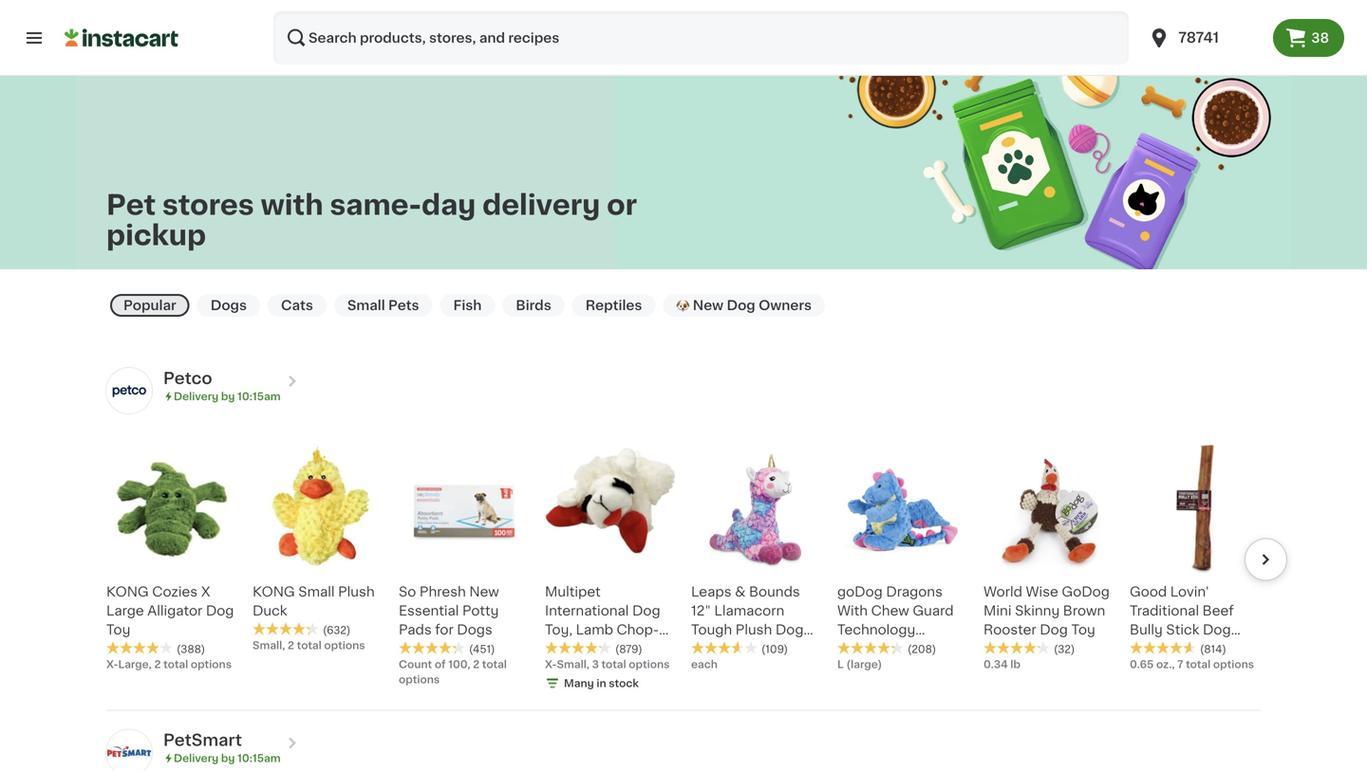 Task type: describe. For each thing, give the bounding box(es) containing it.
toy inside world wise godog mini skinny brown rooster dog toy
[[1071, 624, 1096, 637]]

so
[[399, 586, 416, 599]]

chew
[[871, 605, 909, 618]]

godog dragons with chew guard technology durable plush squeaker dog toy - large
[[837, 586, 968, 694]]

options inside count of 100, 2 total options
[[399, 675, 440, 685]]

0 vertical spatial small,
[[253, 641, 285, 651]]

brown
[[1063, 605, 1106, 618]]

delivery
[[482, 192, 600, 219]]

guard
[[913, 605, 954, 618]]

total for kong cozies x large alligator dog toy
[[163, 660, 188, 670]]

stick
[[1166, 624, 1200, 637]]

each
[[691, 660, 718, 670]]

so phresh new essential potty pads for dogs
[[399, 586, 499, 637]]

toy inside kong cozies x large alligator dog toy
[[106, 624, 130, 637]]

options down (632)
[[324, 641, 365, 651]]

38
[[1312, 31, 1329, 45]]

reptiles link
[[572, 294, 656, 317]]

78741 button
[[1137, 11, 1274, 65]]

1 horizontal spatial small,
[[557, 660, 590, 670]]

petsmart
[[163, 733, 242, 749]]

world
[[984, 586, 1023, 599]]

dog inside kong cozies x large alligator dog toy
[[206, 605, 234, 618]]

cats link
[[268, 294, 327, 317]]

&
[[735, 586, 746, 599]]

by for petsmart
[[221, 754, 235, 764]]

total inside count of 100, 2 total options
[[482, 660, 507, 670]]

or
[[607, 192, 637, 219]]

dragons
[[886, 586, 943, 599]]

12"
[[691, 605, 711, 618]]

mini
[[984, 605, 1012, 618]]

dog inside multipet international dog toy, lamb chop- small
[[632, 605, 660, 618]]

multipet
[[545, 586, 601, 599]]

instacart logo image
[[65, 27, 179, 49]]

0 horizontal spatial dogs
[[211, 299, 247, 312]]

small, 2 total options
[[253, 641, 365, 651]]

small inside kong small plush duck
[[298, 586, 335, 599]]

cozies
[[152, 586, 198, 599]]

78741 button
[[1148, 11, 1262, 65]]

dog inside world wise godog mini skinny brown rooster dog toy
[[1040, 624, 1068, 637]]

pads
[[399, 624, 432, 637]]

pets
[[388, 299, 419, 312]]

0.34
[[984, 660, 1008, 670]]

100,
[[448, 660, 471, 670]]

petco image
[[106, 368, 152, 414]]

leaps
[[691, 586, 732, 599]]

petsmart image
[[106, 731, 152, 772]]

plush inside leaps & bounds 12" llamacorn tough plush dog toy
[[736, 624, 772, 637]]

same-
[[330, 192, 422, 219]]

popular
[[123, 299, 176, 312]]

(109)
[[762, 645, 788, 655]]

squeaker
[[837, 662, 900, 675]]

godog
[[837, 586, 883, 599]]

🐶 new dog owners link
[[663, 294, 825, 317]]

kong for duck
[[253, 586, 295, 599]]

traditional
[[1130, 605, 1199, 618]]

essential
[[399, 605, 459, 618]]

with
[[261, 192, 323, 219]]

dogs inside so phresh new essential potty pads for dogs
[[457, 624, 493, 637]]

toy,
[[545, 624, 573, 637]]

durable
[[837, 643, 890, 656]]

(208)
[[908, 645, 936, 655]]

kong cozies x large alligator dog toy
[[106, 586, 234, 637]]

stock
[[609, 679, 639, 689]]

technology
[[837, 624, 916, 637]]

small pets
[[347, 299, 419, 312]]

(814)
[[1200, 645, 1227, 655]]

stores
[[162, 192, 254, 219]]

skinny
[[1015, 605, 1060, 618]]

delivery for petsmart
[[174, 754, 219, 764]]

38 button
[[1274, 19, 1345, 57]]

l (large)
[[837, 660, 882, 670]]

many in stock
[[564, 679, 639, 689]]

l
[[837, 660, 844, 670]]

chews
[[1130, 643, 1175, 656]]

x
[[201, 586, 210, 599]]

popular link
[[110, 294, 190, 317]]

dogs link
[[197, 294, 260, 317]]

10:15am for petco
[[238, 392, 281, 402]]

78741
[[1179, 31, 1219, 45]]

bully
[[1130, 624, 1163, 637]]

0.34 lb
[[984, 660, 1021, 670]]

international
[[545, 605, 629, 618]]

toy inside leaps & bounds 12" llamacorn tough plush dog toy
[[691, 643, 715, 656]]

small pets link
[[334, 294, 433, 317]]

llamacorn
[[714, 605, 785, 618]]

for
[[435, 624, 454, 637]]

kong small plush duck
[[253, 586, 375, 618]]

(879)
[[615, 645, 643, 655]]

dog inside "godog dragons with chew guard technology durable plush squeaker dog toy - large"
[[904, 662, 932, 675]]

delivery by 10:15am for petco
[[174, 392, 281, 402]]

by for petco
[[221, 392, 235, 402]]

duck
[[253, 605, 287, 618]]

x-large, 2 total options
[[106, 660, 232, 670]]

delivery for petco
[[174, 392, 219, 402]]

total down kong small plush duck at the bottom of page
[[297, 641, 322, 651]]

options for multipet international dog toy, lamb chop- small
[[629, 660, 670, 670]]

plush inside "godog dragons with chew guard technology durable plush squeaker dog toy - large"
[[893, 643, 930, 656]]



Task type: locate. For each thing, give the bounding box(es) containing it.
delivery down petsmart
[[174, 754, 219, 764]]

birds
[[516, 299, 551, 312]]

multipet international dog toy, lamb chop- small
[[545, 586, 660, 656]]

toy inside "godog dragons with chew guard technology durable plush squeaker dog toy - large"
[[935, 662, 959, 675]]

small, down duck
[[253, 641, 285, 651]]

leaps & bounds 12" llamacorn tough plush dog toy
[[691, 586, 804, 656]]

Search field
[[273, 11, 1129, 65]]

total
[[297, 641, 322, 651], [163, 660, 188, 670], [482, 660, 507, 670], [602, 660, 626, 670], [1186, 660, 1211, 670]]

🐶 new dog owners
[[676, 299, 812, 312]]

large left alligator
[[106, 605, 144, 618]]

delivery down petco on the left of page
[[174, 392, 219, 402]]

day
[[422, 192, 476, 219]]

10:15am for petsmart
[[238, 754, 281, 764]]

kong
[[106, 586, 149, 599], [253, 586, 295, 599]]

1 x- from the left
[[106, 660, 118, 670]]

lb
[[1011, 660, 1021, 670]]

1 horizontal spatial small
[[347, 299, 385, 312]]

x-small, 3 total options
[[545, 660, 670, 670]]

7
[[1177, 660, 1184, 670]]

1 kong from the left
[[106, 586, 149, 599]]

0 vertical spatial 10:15am
[[238, 392, 281, 402]]

dog up (32)
[[1040, 624, 1068, 637]]

2 by from the top
[[221, 754, 235, 764]]

large inside kong cozies x large alligator dog toy
[[106, 605, 144, 618]]

1 vertical spatial plush
[[736, 624, 772, 637]]

0.65 oz., 7 total options
[[1130, 660, 1254, 670]]

2 inside count of 100, 2 total options
[[473, 660, 480, 670]]

pickup
[[106, 222, 206, 249]]

1 vertical spatial small,
[[557, 660, 590, 670]]

2 x- from the left
[[545, 660, 557, 670]]

with
[[837, 605, 868, 618]]

kong up duck
[[253, 586, 295, 599]]

toy down the "brown"
[[1071, 624, 1096, 637]]

x- down kong cozies x large alligator dog toy
[[106, 660, 118, 670]]

potty
[[462, 605, 499, 618]]

toy up each in the bottom of the page
[[691, 643, 715, 656]]

(32)
[[1054, 645, 1075, 655]]

1 horizontal spatial large
[[837, 681, 875, 694]]

0 vertical spatial plush
[[338, 586, 375, 599]]

0.65
[[1130, 660, 1154, 670]]

fish link
[[440, 294, 495, 317]]

options for kong cozies x large alligator dog toy
[[191, 660, 232, 670]]

2 horizontal spatial 2
[[473, 660, 480, 670]]

dog
[[727, 299, 756, 312], [206, 605, 234, 618], [632, 605, 660, 618], [776, 624, 804, 637], [1040, 624, 1068, 637], [1203, 624, 1231, 637], [904, 662, 932, 675]]

options down (879)
[[629, 660, 670, 670]]

options
[[324, 641, 365, 651], [191, 660, 232, 670], [629, 660, 670, 670], [1213, 660, 1254, 670], [399, 675, 440, 685]]

godog
[[1062, 586, 1110, 599]]

reptiles
[[586, 299, 642, 312]]

dog up (109)
[[776, 624, 804, 637]]

3
[[592, 660, 599, 670]]

new right 🐶
[[693, 299, 724, 312]]

pet stores with same-day delivery or pickup
[[106, 192, 637, 249]]

delivery by 10:15am for petsmart
[[174, 754, 281, 764]]

bounds
[[749, 586, 800, 599]]

1 vertical spatial 10:15am
[[238, 754, 281, 764]]

total down (388)
[[163, 660, 188, 670]]

2 kong from the left
[[253, 586, 295, 599]]

of
[[435, 660, 446, 670]]

0 horizontal spatial plush
[[338, 586, 375, 599]]

1 10:15am from the top
[[238, 392, 281, 402]]

dog up the chop-
[[632, 605, 660, 618]]

0 vertical spatial dogs
[[211, 299, 247, 312]]

2 down kong small plush duck at the bottom of page
[[288, 641, 294, 651]]

2 delivery from the top
[[174, 754, 219, 764]]

options down (388)
[[191, 660, 232, 670]]

2 down the (451) at the left of page
[[473, 660, 480, 670]]

(388)
[[177, 645, 205, 655]]

🐶
[[676, 299, 690, 312]]

options down "count"
[[399, 675, 440, 685]]

0 vertical spatial delivery
[[174, 392, 219, 402]]

small
[[347, 299, 385, 312], [298, 586, 335, 599], [545, 643, 581, 656]]

x- down toy,
[[545, 660, 557, 670]]

delivery by 10:15am down petco on the left of page
[[174, 392, 281, 402]]

lovin'
[[1171, 586, 1209, 599]]

-
[[963, 662, 968, 675]]

2 vertical spatial plush
[[893, 643, 930, 656]]

in
[[597, 679, 606, 689]]

2 vertical spatial small
[[545, 643, 581, 656]]

2 right large,
[[154, 660, 161, 670]]

plush down technology at bottom right
[[893, 643, 930, 656]]

1 vertical spatial new
[[469, 586, 499, 599]]

toy up large,
[[106, 624, 130, 637]]

0 vertical spatial by
[[221, 392, 235, 402]]

new
[[693, 299, 724, 312], [469, 586, 499, 599]]

1 delivery from the top
[[174, 392, 219, 402]]

1 vertical spatial small
[[298, 586, 335, 599]]

total for good lovin' traditional beef bully stick dog chews
[[1186, 660, 1211, 670]]

plush down "llamacorn"
[[736, 624, 772, 637]]

small left pets
[[347, 299, 385, 312]]

1 vertical spatial delivery
[[174, 754, 219, 764]]

★★★★★
[[253, 623, 319, 636], [253, 623, 319, 636], [106, 642, 173, 655], [106, 642, 173, 655], [399, 642, 465, 655], [399, 642, 465, 655], [545, 642, 612, 655], [545, 642, 612, 655], [691, 642, 758, 655], [691, 642, 758, 655], [837, 642, 904, 655], [837, 642, 904, 655], [984, 642, 1050, 655], [984, 642, 1050, 655], [1130, 642, 1196, 655], [1130, 642, 1196, 655]]

(large)
[[846, 660, 882, 670]]

1 horizontal spatial 2
[[288, 641, 294, 651]]

pet stores with same-day delivery or pickup main content
[[0, 63, 1367, 772]]

1 horizontal spatial kong
[[253, 586, 295, 599]]

small up (632)
[[298, 586, 335, 599]]

dog down (208)
[[904, 662, 932, 675]]

dogs left cats
[[211, 299, 247, 312]]

(632)
[[323, 626, 351, 636]]

many
[[564, 679, 594, 689]]

by down 'dogs' link
[[221, 392, 235, 402]]

small down toy,
[[545, 643, 581, 656]]

count of 100, 2 total options
[[399, 660, 507, 685]]

1 vertical spatial delivery by 10:15am
[[174, 754, 281, 764]]

total right the 7
[[1186, 660, 1211, 670]]

small,
[[253, 641, 285, 651], [557, 660, 590, 670]]

kong for large
[[106, 586, 149, 599]]

1 delivery by 10:15am from the top
[[174, 392, 281, 402]]

0 vertical spatial large
[[106, 605, 144, 618]]

small inside multipet international dog toy, lamb chop- small
[[545, 643, 581, 656]]

0 vertical spatial new
[[693, 299, 724, 312]]

fish
[[453, 299, 482, 312]]

1 horizontal spatial plush
[[736, 624, 772, 637]]

0 horizontal spatial small
[[298, 586, 335, 599]]

petco
[[163, 371, 212, 387]]

1 vertical spatial dogs
[[457, 624, 493, 637]]

cats
[[281, 299, 313, 312]]

2 delivery by 10:15am from the top
[[174, 754, 281, 764]]

dog left owners
[[727, 299, 756, 312]]

0 horizontal spatial large
[[106, 605, 144, 618]]

1 horizontal spatial dogs
[[457, 624, 493, 637]]

x- for toy
[[106, 660, 118, 670]]

delivery by 10:15am down petsmart
[[174, 754, 281, 764]]

0 horizontal spatial kong
[[106, 586, 149, 599]]

None search field
[[273, 11, 1129, 65]]

1 vertical spatial by
[[221, 754, 235, 764]]

total right 3
[[602, 660, 626, 670]]

2 10:15am from the top
[[238, 754, 281, 764]]

chop-
[[617, 624, 659, 637]]

dog inside leaps & bounds 12" llamacorn tough plush dog toy
[[776, 624, 804, 637]]

0 horizontal spatial x-
[[106, 660, 118, 670]]

count
[[399, 660, 432, 670]]

good
[[1130, 586, 1167, 599]]

tough
[[691, 624, 732, 637]]

oz.,
[[1157, 660, 1175, 670]]

large,
[[118, 660, 152, 670]]

10:15am
[[238, 392, 281, 402], [238, 754, 281, 764]]

wise
[[1026, 586, 1059, 599]]

beef
[[1203, 605, 1234, 618]]

total for multipet international dog toy, lamb chop- small
[[602, 660, 626, 670]]

new up "potty"
[[469, 586, 499, 599]]

(451)
[[469, 645, 495, 655]]

1 horizontal spatial x-
[[545, 660, 557, 670]]

dog inside good lovin' traditional beef bully stick dog chews
[[1203, 624, 1231, 637]]

kong left cozies
[[106, 586, 149, 599]]

0 horizontal spatial new
[[469, 586, 499, 599]]

0 vertical spatial delivery by 10:15am
[[174, 392, 281, 402]]

dog down 'x'
[[206, 605, 234, 618]]

0 horizontal spatial small,
[[253, 641, 285, 651]]

1 vertical spatial large
[[837, 681, 875, 694]]

1 horizontal spatial new
[[693, 299, 724, 312]]

dog down beef
[[1203, 624, 1231, 637]]

small, up many
[[557, 660, 590, 670]]

options down (814)
[[1213, 660, 1254, 670]]

2 horizontal spatial small
[[545, 643, 581, 656]]

0 horizontal spatial 2
[[154, 660, 161, 670]]

by
[[221, 392, 235, 402], [221, 754, 235, 764]]

kong inside kong cozies x large alligator dog toy
[[106, 586, 149, 599]]

dogs down "potty"
[[457, 624, 493, 637]]

total down the (451) at the left of page
[[482, 660, 507, 670]]

kong inside kong small plush duck
[[253, 586, 295, 599]]

options for good lovin' traditional beef bully stick dog chews
[[1213, 660, 1254, 670]]

x- for small
[[545, 660, 557, 670]]

1 by from the top
[[221, 392, 235, 402]]

birds link
[[503, 294, 565, 317]]

pet
[[106, 192, 156, 219]]

large inside "godog dragons with chew guard technology durable plush squeaker dog toy - large"
[[837, 681, 875, 694]]

plush up (632)
[[338, 586, 375, 599]]

plush inside kong small plush duck
[[338, 586, 375, 599]]

alligator
[[147, 605, 203, 618]]

new inside so phresh new essential potty pads for dogs
[[469, 586, 499, 599]]

0 vertical spatial small
[[347, 299, 385, 312]]

item carousel region
[[80, 437, 1288, 703]]

2 horizontal spatial plush
[[893, 643, 930, 656]]

by down petsmart
[[221, 754, 235, 764]]

rooster
[[984, 624, 1037, 637]]

good lovin' traditional beef bully stick dog chews
[[1130, 586, 1234, 656]]

phresh
[[420, 586, 466, 599]]

large
[[106, 605, 144, 618], [837, 681, 875, 694]]

lamb
[[576, 624, 613, 637]]

toy left the -
[[935, 662, 959, 675]]

large down the l (large)
[[837, 681, 875, 694]]

owners
[[759, 299, 812, 312]]

plush
[[338, 586, 375, 599], [736, 624, 772, 637], [893, 643, 930, 656]]



Task type: vqa. For each thing, say whether or not it's contained in the screenshot.
Leaps & Bounds 12" Llamacorn Tough Plush Dog Toy
yes



